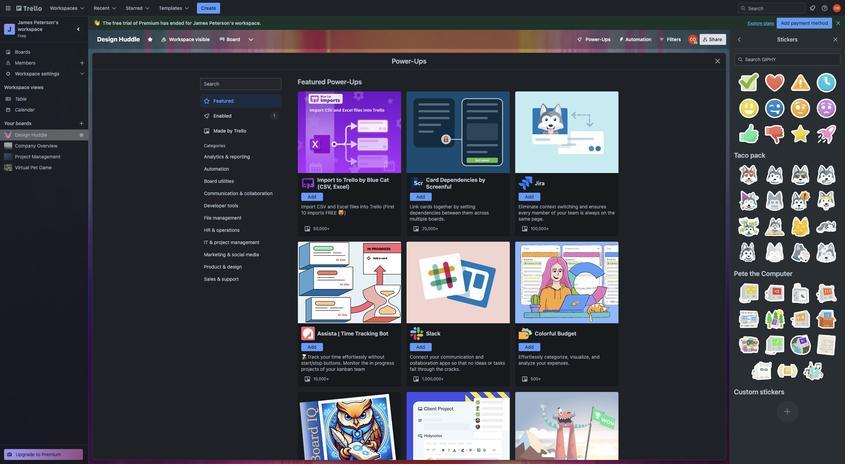 Task type: locate. For each thing, give the bounding box(es) containing it.
it
[[204, 239, 208, 245]]

christina overa (christinaovera) image
[[834, 4, 842, 12], [689, 35, 698, 44]]

christina overa (christinaovera) image right 'filters' at the top right
[[689, 35, 698, 44]]

power- inside button
[[586, 36, 602, 42]]

members
[[15, 60, 36, 66]]

board left utilities
[[204, 178, 217, 184]]

1 vertical spatial design
[[15, 132, 30, 138]]

power-ups
[[586, 36, 611, 42], [392, 57, 427, 65]]

+ down free
[[327, 226, 330, 231]]

to up excel)
[[337, 177, 342, 183]]

1 vertical spatial power-ups
[[392, 57, 427, 65]]

company overview link
[[15, 142, 84, 149]]

pete the computer
[[735, 270, 793, 277]]

your down effortlessly
[[537, 360, 547, 366]]

0 vertical spatial board
[[227, 36, 240, 42]]

ups
[[602, 36, 611, 42], [414, 57, 427, 65], [350, 78, 362, 86]]

import up 10
[[301, 204, 316, 209]]

add button up cards
[[410, 193, 432, 201]]

1 horizontal spatial to
[[337, 177, 342, 183]]

explore
[[748, 21, 763, 26]]

1
[[274, 113, 276, 118]]

add up the connect
[[417, 344, 425, 350]]

2 vertical spatial of
[[321, 366, 325, 372]]

and for colorful budget
[[592, 354, 600, 360]]

0 vertical spatial of
[[133, 20, 138, 26]]

add up ⌛track
[[308, 344, 317, 350]]

company overview
[[15, 143, 58, 149]]

workspace up table
[[4, 84, 29, 90]]

automation inside button
[[626, 36, 652, 42]]

your boards
[[4, 120, 32, 126]]

board left customize views image
[[227, 36, 240, 42]]

0 horizontal spatial sm image
[[617, 34, 626, 44]]

workspace inside dropdown button
[[15, 71, 40, 77]]

slack
[[427, 330, 441, 337]]

your
[[4, 120, 14, 126]]

of inside banner
[[133, 20, 138, 26]]

trello right "into"
[[370, 204, 382, 209]]

workspace down members
[[15, 71, 40, 77]]

projects
[[301, 366, 319, 372]]

wave image
[[94, 20, 100, 26]]

add button up the csv
[[301, 193, 323, 201]]

1 vertical spatial import
[[301, 204, 316, 209]]

of down context
[[552, 210, 556, 216]]

effortlessly
[[519, 354, 544, 360]]

add button for card dependencies by screenful
[[410, 193, 432, 201]]

team down switching
[[568, 210, 579, 216]]

visible
[[196, 36, 210, 42]]

trello right made on the left top
[[234, 128, 247, 134]]

dependencies
[[440, 177, 478, 183]]

banner containing 👋
[[88, 16, 846, 30]]

0 vertical spatial import
[[318, 177, 335, 183]]

jira
[[535, 180, 545, 186]]

to right upgrade
[[36, 452, 40, 457]]

2 vertical spatial trello
[[370, 204, 382, 209]]

premium left "has"
[[139, 20, 159, 26]]

1 horizontal spatial peterson's
[[209, 20, 234, 26]]

0 vertical spatial premium
[[139, 20, 159, 26]]

0 horizontal spatial featured
[[214, 98, 234, 104]]

premium right upgrade
[[42, 452, 61, 457]]

add up imports
[[308, 194, 317, 200]]

0 vertical spatial trello
[[234, 128, 247, 134]]

0 vertical spatial workspace
[[169, 36, 194, 42]]

import inside import to trello by blue cat (csv, excel)
[[318, 177, 335, 183]]

1 vertical spatial board
[[204, 178, 217, 184]]

csv
[[317, 204, 327, 209]]

0 vertical spatial workspace
[[235, 20, 260, 26]]

add button up the connect
[[410, 343, 432, 351]]

import inside 'import csv and excel files into trello (first 10 imports free 😻)'
[[301, 204, 316, 209]]

analytics
[[204, 154, 224, 159]]

design huddle
[[97, 36, 140, 43], [15, 132, 47, 138]]

and inside 'import csv and excel files into trello (first 10 imports free 😻)'
[[328, 204, 336, 209]]

back to home image
[[16, 3, 42, 14]]

(first
[[383, 204, 395, 209]]

1 horizontal spatial premium
[[139, 20, 159, 26]]

1 vertical spatial ups
[[414, 57, 427, 65]]

card
[[427, 177, 439, 183]]

enabled
[[214, 113, 232, 119]]

your inside the eliminate context switching and ensures every member of your team is always on the same page.
[[558, 210, 567, 216]]

design inside design huddle link
[[15, 132, 30, 138]]

add board image
[[79, 121, 84, 126]]

board utilities link
[[200, 176, 282, 187]]

& right sales
[[217, 276, 221, 282]]

0 vertical spatial automation
[[626, 36, 652, 42]]

design huddle down free
[[97, 36, 140, 43]]

2 horizontal spatial trello
[[370, 204, 382, 209]]

support
[[222, 276, 239, 282]]

& for marketing
[[227, 252, 231, 257]]

team down monitor
[[354, 366, 365, 372]]

management down hr & operations link
[[231, 239, 260, 245]]

free
[[326, 210, 337, 216]]

10
[[301, 210, 307, 216]]

by inside card dependencies by screenful
[[479, 177, 486, 183]]

add button for import to trello by blue cat (csv, excel)
[[301, 193, 323, 201]]

taco pack
[[735, 151, 766, 159]]

and up the ideas
[[476, 354, 484, 360]]

it & project management link
[[200, 237, 282, 248]]

+ down effortlessly
[[539, 376, 541, 381]]

board inside 'link'
[[204, 178, 217, 184]]

tasks
[[494, 360, 506, 366]]

star or unstar board image
[[148, 37, 153, 42]]

0 horizontal spatial power-ups
[[392, 57, 427, 65]]

0 vertical spatial team
[[568, 210, 579, 216]]

add up eliminate
[[526, 194, 534, 200]]

screenful
[[427, 184, 452, 190]]

& left 'social'
[[227, 252, 231, 257]]

👋
[[94, 20, 100, 26]]

the right the pete
[[750, 270, 761, 277]]

by inside the link cards together by setting dependencies between them across multiple boards.
[[454, 204, 459, 209]]

& for communication
[[240, 190, 243, 196]]

1 horizontal spatial workspace
[[235, 20, 260, 26]]

peterson's up board "link"
[[209, 20, 234, 26]]

+ down apps on the right bottom
[[442, 376, 444, 381]]

and up free
[[328, 204, 336, 209]]

of up 10,000 +
[[321, 366, 325, 372]]

1 vertical spatial design huddle
[[15, 132, 47, 138]]

made by trello
[[214, 128, 247, 134]]

automation link
[[200, 164, 282, 174]]

workspace settings button
[[0, 68, 88, 79]]

featured power-ups
[[298, 78, 362, 86]]

board
[[227, 36, 240, 42], [204, 178, 217, 184]]

the inside ⌛track your time effortlessly without start/stop buttons.  monitor the in progress projects of your kanban team
[[362, 360, 369, 366]]

0 vertical spatial management
[[213, 215, 242, 221]]

featured
[[298, 78, 326, 86], [214, 98, 234, 104]]

or
[[488, 360, 493, 366]]

collaboration up 'through'
[[410, 360, 439, 366]]

and right visualize,
[[592, 354, 600, 360]]

trello inside import to trello by blue cat (csv, excel)
[[343, 177, 358, 183]]

0 horizontal spatial premium
[[42, 452, 61, 457]]

0 horizontal spatial james
[[18, 19, 33, 25]]

the right on
[[608, 210, 615, 216]]

1 horizontal spatial huddle
[[119, 36, 140, 43]]

+ for jira
[[547, 226, 549, 231]]

0 horizontal spatial board
[[204, 178, 217, 184]]

multiple
[[410, 216, 428, 222]]

the
[[103, 20, 111, 26]]

by inside made by trello link
[[227, 128, 233, 134]]

0 vertical spatial christina overa (christinaovera) image
[[834, 4, 842, 12]]

in
[[370, 360, 374, 366]]

workspace up free
[[18, 26, 42, 32]]

0 vertical spatial design
[[97, 36, 118, 43]]

workspace inside button
[[169, 36, 194, 42]]

1 vertical spatial collaboration
[[410, 360, 439, 366]]

1 horizontal spatial design huddle
[[97, 36, 140, 43]]

1 vertical spatial workspace
[[18, 26, 42, 32]]

0 horizontal spatial christina overa (christinaovera) image
[[689, 35, 698, 44]]

0 horizontal spatial team
[[354, 366, 365, 372]]

featured inside the 'featured' link
[[214, 98, 234, 104]]

500 +
[[531, 376, 541, 381]]

to inside import to trello by blue cat (csv, excel)
[[337, 177, 342, 183]]

ups inside button
[[602, 36, 611, 42]]

0 vertical spatial power-
[[586, 36, 602, 42]]

0 horizontal spatial to
[[36, 452, 40, 457]]

add button up ⌛track
[[301, 343, 323, 351]]

huddle down trial on the left
[[119, 36, 140, 43]]

collaboration down 'board utilities' 'link'
[[244, 190, 273, 196]]

0 vertical spatial design huddle
[[97, 36, 140, 43]]

james right for
[[193, 20, 208, 26]]

communication
[[204, 190, 239, 196]]

christina overa (christinaovera) image right the open information menu image
[[834, 4, 842, 12]]

add for card dependencies by screenful
[[417, 194, 425, 200]]

collaboration
[[244, 190, 273, 196], [410, 360, 439, 366]]

0 vertical spatial sm image
[[617, 34, 626, 44]]

workspace visible button
[[157, 34, 214, 45]]

the left in
[[362, 360, 369, 366]]

add button up effortlessly
[[519, 343, 541, 351]]

colorful budget
[[535, 330, 577, 337]]

link cards together by setting dependencies between them across multiple boards.
[[410, 204, 489, 222]]

add for assista | time tracking bot
[[308, 344, 317, 350]]

trello
[[234, 128, 247, 134], [343, 177, 358, 183], [370, 204, 382, 209]]

& right analytics
[[225, 154, 229, 159]]

1 horizontal spatial team
[[568, 210, 579, 216]]

2 horizontal spatial power-
[[586, 36, 602, 42]]

design down the
[[97, 36, 118, 43]]

expenses.
[[548, 360, 570, 366]]

0 horizontal spatial ups
[[350, 78, 362, 86]]

workspaces
[[50, 5, 78, 11]]

2 vertical spatial workspace
[[4, 84, 29, 90]]

0 horizontal spatial design
[[15, 132, 30, 138]]

james peterson's workspace free
[[18, 19, 60, 38]]

2 horizontal spatial ups
[[602, 36, 611, 42]]

add for jira
[[526, 194, 534, 200]]

0 horizontal spatial trello
[[234, 128, 247, 134]]

imports
[[308, 210, 325, 216]]

1 vertical spatial to
[[36, 452, 40, 457]]

+ down boards.
[[436, 226, 439, 231]]

2 vertical spatial power-
[[327, 78, 350, 86]]

and inside the eliminate context switching and ensures every member of your team is always on the same page.
[[580, 204, 588, 209]]

& left design
[[223, 264, 226, 270]]

filters button
[[657, 34, 684, 45]]

1 horizontal spatial automation
[[626, 36, 652, 42]]

ensures
[[590, 204, 607, 209]]

your down switching
[[558, 210, 567, 216]]

1 vertical spatial of
[[552, 210, 556, 216]]

0 horizontal spatial workspace
[[18, 26, 42, 32]]

0 vertical spatial ups
[[602, 36, 611, 42]]

your boards with 4 items element
[[4, 119, 69, 128]]

and inside connect your communication and collaboration apps so that no ideas or tasks fall through the cracks.
[[476, 354, 484, 360]]

+ for colorful budget
[[539, 376, 541, 381]]

workspace
[[169, 36, 194, 42], [15, 71, 40, 77], [4, 84, 29, 90]]

& right hr
[[212, 227, 215, 233]]

trello up excel)
[[343, 177, 358, 183]]

+ down member
[[547, 226, 549, 231]]

and inside effortlessly categorize, visualize, and analyze your expenses.
[[592, 354, 600, 360]]

huddle up company overview
[[31, 132, 47, 138]]

buttons.
[[324, 360, 342, 366]]

sm image inside "automation" button
[[617, 34, 626, 44]]

workspace navigation collapse icon image
[[74, 24, 84, 34]]

1 horizontal spatial christina overa (christinaovera) image
[[834, 4, 842, 12]]

workspace inside james peterson's workspace free
[[18, 26, 42, 32]]

1 horizontal spatial of
[[321, 366, 325, 372]]

import up (csv,
[[318, 177, 335, 183]]

0 horizontal spatial collaboration
[[244, 190, 273, 196]]

to for trello
[[337, 177, 342, 183]]

1 vertical spatial automation
[[204, 166, 229, 172]]

& for analytics
[[225, 154, 229, 159]]

0 vertical spatial to
[[337, 177, 342, 183]]

management up operations
[[213, 215, 242, 221]]

peterson's
[[34, 19, 58, 25], [209, 20, 234, 26]]

0 vertical spatial huddle
[[119, 36, 140, 43]]

1 vertical spatial featured
[[214, 98, 234, 104]]

1 horizontal spatial sm image
[[738, 56, 745, 63]]

banner
[[88, 16, 846, 30]]

add left payment
[[782, 20, 791, 26]]

& for product
[[223, 264, 226, 270]]

and up is
[[580, 204, 588, 209]]

pack
[[751, 151, 766, 159]]

file management link
[[200, 213, 282, 223]]

0 horizontal spatial power-
[[327, 78, 350, 86]]

1 horizontal spatial import
[[318, 177, 335, 183]]

board inside "link"
[[227, 36, 240, 42]]

1 horizontal spatial trello
[[343, 177, 358, 183]]

1 vertical spatial power-
[[392, 57, 414, 65]]

by right made on the left top
[[227, 128, 233, 134]]

automation up board utilities
[[204, 166, 229, 172]]

and
[[328, 204, 336, 209], [580, 204, 588, 209], [476, 354, 484, 360], [592, 354, 600, 360]]

1 horizontal spatial power-ups
[[586, 36, 611, 42]]

between
[[442, 210, 461, 216]]

& right it
[[210, 239, 213, 245]]

2 horizontal spatial of
[[552, 210, 556, 216]]

add up effortlessly
[[526, 344, 534, 350]]

1 horizontal spatial design
[[97, 36, 118, 43]]

1 horizontal spatial board
[[227, 36, 240, 42]]

by right 'dependencies'
[[479, 177, 486, 183]]

workspace settings
[[15, 71, 59, 77]]

your up 'through'
[[430, 354, 440, 360]]

0 vertical spatial featured
[[298, 78, 326, 86]]

& down 'board utilities' 'link'
[[240, 190, 243, 196]]

design up company
[[15, 132, 30, 138]]

context
[[540, 204, 557, 209]]

& for hr
[[212, 227, 215, 233]]

+ for slack
[[442, 376, 444, 381]]

it & project management
[[204, 239, 260, 245]]

+ down buttons.
[[327, 376, 329, 381]]

add for import to trello by blue cat (csv, excel)
[[308, 194, 317, 200]]

0 vertical spatial power-ups
[[586, 36, 611, 42]]

1 vertical spatial trello
[[343, 177, 358, 183]]

0 horizontal spatial huddle
[[31, 132, 47, 138]]

workspace down '👋 the free trial of premium has ended for james peterson's workspace .'
[[169, 36, 194, 42]]

add up cards
[[417, 194, 425, 200]]

0 horizontal spatial of
[[133, 20, 138, 26]]

table link
[[15, 96, 84, 102]]

through
[[418, 366, 435, 372]]

automation left filters button
[[626, 36, 652, 42]]

& for it
[[210, 239, 213, 245]]

add button for jira
[[519, 193, 541, 201]]

0 horizontal spatial import
[[301, 204, 316, 209]]

virtual
[[15, 165, 29, 170]]

1 vertical spatial premium
[[42, 452, 61, 457]]

peterson's down 'back to home' image in the top left of the page
[[34, 19, 58, 25]]

by left blue
[[360, 177, 366, 183]]

1 vertical spatial team
[[354, 366, 365, 372]]

sm image
[[617, 34, 626, 44], [738, 56, 745, 63]]

them
[[463, 210, 474, 216]]

utilities
[[218, 178, 234, 184]]

templates
[[159, 5, 182, 11]]

+ for assista | time tracking bot
[[327, 376, 329, 381]]

1 vertical spatial workspace
[[15, 71, 40, 77]]

workspace visible
[[169, 36, 210, 42]]

add button up eliminate
[[519, 193, 541, 201]]

by up between
[[454, 204, 459, 209]]

sales & support
[[204, 276, 239, 282]]

featured for featured
[[214, 98, 234, 104]]

the down apps on the right bottom
[[436, 366, 444, 372]]

1 horizontal spatial collaboration
[[410, 360, 439, 366]]

add inside banner
[[782, 20, 791, 26]]

james inside james peterson's workspace free
[[18, 19, 33, 25]]

analytics & reporting
[[204, 154, 250, 159]]

0 horizontal spatial peterson's
[[34, 19, 58, 25]]

hr
[[204, 227, 211, 233]]

design huddle up company overview
[[15, 132, 47, 138]]

to
[[337, 177, 342, 183], [36, 452, 40, 457]]

of right trial on the left
[[133, 20, 138, 26]]

1,000,000 +
[[422, 376, 444, 381]]

1 horizontal spatial ups
[[414, 57, 427, 65]]

workspace up customize views image
[[235, 20, 260, 26]]

james up free
[[18, 19, 33, 25]]

free
[[18, 33, 26, 38]]

design
[[97, 36, 118, 43], [15, 132, 30, 138]]

1 horizontal spatial featured
[[298, 78, 326, 86]]

your
[[558, 210, 567, 216], [321, 354, 331, 360], [430, 354, 440, 360], [537, 360, 547, 366], [326, 366, 336, 372]]

1 horizontal spatial james
[[193, 20, 208, 26]]



Task type: describe. For each thing, give the bounding box(es) containing it.
featured for featured power-ups
[[298, 78, 326, 86]]

1 horizontal spatial power-
[[392, 57, 414, 65]]

add button for colorful budget
[[519, 343, 541, 351]]

design huddle inside board name text field
[[97, 36, 140, 43]]

game
[[39, 165, 52, 170]]

progress
[[375, 360, 394, 366]]

connect your communication and collaboration apps so that no ideas or tasks fall through the cracks.
[[410, 354, 506, 372]]

board for board utilities
[[204, 178, 217, 184]]

stickers
[[761, 388, 785, 396]]

upgrade
[[16, 452, 35, 457]]

monitor
[[343, 360, 360, 366]]

add button for slack
[[410, 343, 432, 351]]

of inside ⌛track your time effortlessly without start/stop buttons.  monitor the in progress projects of your kanban team
[[321, 366, 325, 372]]

media
[[246, 252, 259, 257]]

10,000 +
[[314, 376, 329, 381]]

1 vertical spatial christina overa (christinaovera) image
[[689, 35, 698, 44]]

link
[[410, 204, 419, 209]]

communication & collaboration
[[204, 190, 273, 196]]

automation button
[[617, 34, 656, 45]]

free
[[113, 20, 122, 26]]

Search field
[[747, 3, 806, 13]]

trello for by
[[234, 128, 247, 134]]

& for sales
[[217, 276, 221, 282]]

share
[[710, 36, 723, 42]]

add for colorful budget
[[526, 344, 534, 350]]

your up buttons.
[[321, 354, 331, 360]]

collaboration inside connect your communication and collaboration apps so that no ideas or tasks fall through the cracks.
[[410, 360, 439, 366]]

peterson's inside james peterson's workspace free
[[34, 19, 58, 25]]

workspace views
[[4, 84, 44, 90]]

across
[[475, 210, 489, 216]]

customize views image
[[248, 36, 255, 43]]

the inside the eliminate context switching and ensures every member of your team is always on the same page.
[[608, 210, 615, 216]]

project management link
[[15, 153, 84, 160]]

reporting
[[230, 154, 250, 159]]

1 vertical spatial huddle
[[31, 132, 47, 138]]

0 horizontal spatial automation
[[204, 166, 229, 172]]

company
[[15, 143, 36, 149]]

design
[[227, 264, 242, 270]]

power-ups button
[[573, 34, 615, 45]]

on
[[602, 210, 607, 216]]

james peterson's workspace link
[[18, 19, 60, 32]]

team inside the eliminate context switching and ensures every member of your team is always on the same page.
[[568, 210, 579, 216]]

apps
[[440, 360, 451, 366]]

open information menu image
[[822, 5, 829, 12]]

ended
[[170, 20, 184, 26]]

2 vertical spatial ups
[[350, 78, 362, 86]]

hr & operations
[[204, 227, 240, 233]]

boards.
[[429, 216, 446, 222]]

primary element
[[0, 0, 846, 16]]

Search text field
[[200, 78, 282, 90]]

into
[[360, 204, 369, 209]]

boards
[[16, 120, 32, 126]]

board for board
[[227, 36, 240, 42]]

assista
[[318, 330, 337, 337]]

add for slack
[[417, 344, 425, 350]]

trello inside 'import csv and excel files into trello (first 10 imports free 😻)'
[[370, 204, 382, 209]]

import to trello by blue cat (csv, excel)
[[318, 177, 389, 190]]

workspace for workspace settings
[[15, 71, 40, 77]]

developer
[[204, 203, 227, 208]]

⌛track your time effortlessly without start/stop buttons.  monitor the in progress projects of your kanban team
[[301, 354, 394, 372]]

james inside banner
[[193, 20, 208, 26]]

cracks.
[[445, 366, 461, 372]]

starred
[[126, 5, 143, 11]]

time
[[341, 330, 354, 337]]

effortlessly
[[343, 354, 367, 360]]

same
[[519, 216, 531, 222]]

design huddle link
[[15, 132, 76, 138]]

1 vertical spatial sm image
[[738, 56, 745, 63]]

without
[[369, 354, 385, 360]]

create button
[[197, 3, 220, 14]]

project management
[[15, 154, 60, 159]]

custom
[[735, 388, 759, 396]]

👋 the free trial of premium has ended for james peterson's workspace .
[[94, 20, 262, 26]]

trello for to
[[343, 177, 358, 183]]

cat
[[380, 177, 389, 183]]

team inside ⌛track your time effortlessly without start/stop buttons.  monitor the in progress projects of your kanban team
[[354, 366, 365, 372]]

colorful
[[535, 330, 557, 337]]

switching
[[558, 204, 579, 209]]

1,000,000
[[422, 376, 442, 381]]

categories
[[204, 143, 226, 148]]

peterson's inside banner
[[209, 20, 234, 26]]

by inside import to trello by blue cat (csv, excel)
[[360, 177, 366, 183]]

to for premium
[[36, 452, 40, 457]]

always
[[586, 210, 600, 216]]

stickers
[[778, 36, 799, 43]]

power-ups inside button
[[586, 36, 611, 42]]

design inside board name text field
[[97, 36, 118, 43]]

25,000
[[422, 226, 436, 231]]

add payment method
[[782, 20, 829, 26]]

kanban
[[337, 366, 353, 372]]

together
[[434, 204, 453, 209]]

import for import to trello by blue cat (csv, excel)
[[318, 177, 335, 183]]

add button for assista | time tracking bot
[[301, 343, 323, 351]]

trial
[[123, 20, 132, 26]]

and for slack
[[476, 354, 484, 360]]

import csv and excel files into trello (first 10 imports free 😻)
[[301, 204, 395, 216]]

0 horizontal spatial design huddle
[[15, 132, 47, 138]]

boards link
[[0, 47, 88, 57]]

categorize,
[[545, 354, 569, 360]]

100,000 +
[[531, 226, 549, 231]]

product & design
[[204, 264, 242, 270]]

import for import csv and excel files into trello (first 10 imports free 😻)
[[301, 204, 316, 209]]

j
[[8, 25, 11, 33]]

premium inside banner
[[139, 20, 159, 26]]

explore plans
[[748, 21, 775, 26]]

of inside the eliminate context switching and ensures every member of your team is always on the same page.
[[552, 210, 556, 216]]

board link
[[215, 34, 244, 45]]

+ for card dependencies by screenful
[[436, 226, 439, 231]]

huddle inside board name text field
[[119, 36, 140, 43]]

Board name text field
[[94, 34, 143, 45]]

your inside effortlessly categorize, visualize, and analyze your expenses.
[[537, 360, 547, 366]]

has
[[161, 20, 169, 26]]

blue
[[367, 177, 379, 183]]

budget
[[558, 330, 577, 337]]

starred icon image
[[79, 132, 84, 138]]

workspace for workspace views
[[4, 84, 29, 90]]

eliminate
[[519, 204, 539, 209]]

and for jira
[[580, 204, 588, 209]]

your inside connect your communication and collaboration apps so that no ideas or tasks fall through the cracks.
[[430, 354, 440, 360]]

😻)
[[338, 210, 346, 216]]

hr & operations link
[[200, 225, 282, 236]]

1 vertical spatial management
[[231, 239, 260, 245]]

templates button
[[155, 3, 193, 14]]

search image
[[741, 5, 747, 11]]

this member is an admin of this board. image
[[695, 41, 698, 44]]

visualize,
[[571, 354, 591, 360]]

10,000
[[314, 376, 327, 381]]

analyze
[[519, 360, 536, 366]]

create
[[201, 5, 216, 11]]

500
[[531, 376, 539, 381]]

views
[[31, 84, 44, 90]]

workspace for workspace visible
[[169, 36, 194, 42]]

0 notifications image
[[809, 4, 817, 12]]

the inside connect your communication and collaboration apps so that no ideas or tasks fall through the cracks.
[[436, 366, 444, 372]]

eliminate context switching and ensures every member of your team is always on the same page.
[[519, 204, 615, 222]]

settings
[[41, 71, 59, 77]]

your down buttons.
[[326, 366, 336, 372]]

assista | time tracking bot
[[318, 330, 389, 337]]

card dependencies by screenful
[[427, 177, 486, 190]]

+ for import to trello by blue cat (csv, excel)
[[327, 226, 330, 231]]

overview
[[37, 143, 58, 149]]

upgrade to premium link
[[4, 449, 83, 460]]

virtual pet game link
[[15, 164, 84, 171]]

0 vertical spatial collaboration
[[244, 190, 273, 196]]

Search GIPHY text field
[[735, 53, 842, 66]]

communication & collaboration link
[[200, 188, 282, 199]]

calendar
[[15, 107, 35, 113]]



Task type: vqa. For each thing, say whether or not it's contained in the screenshot.
Meeting
no



